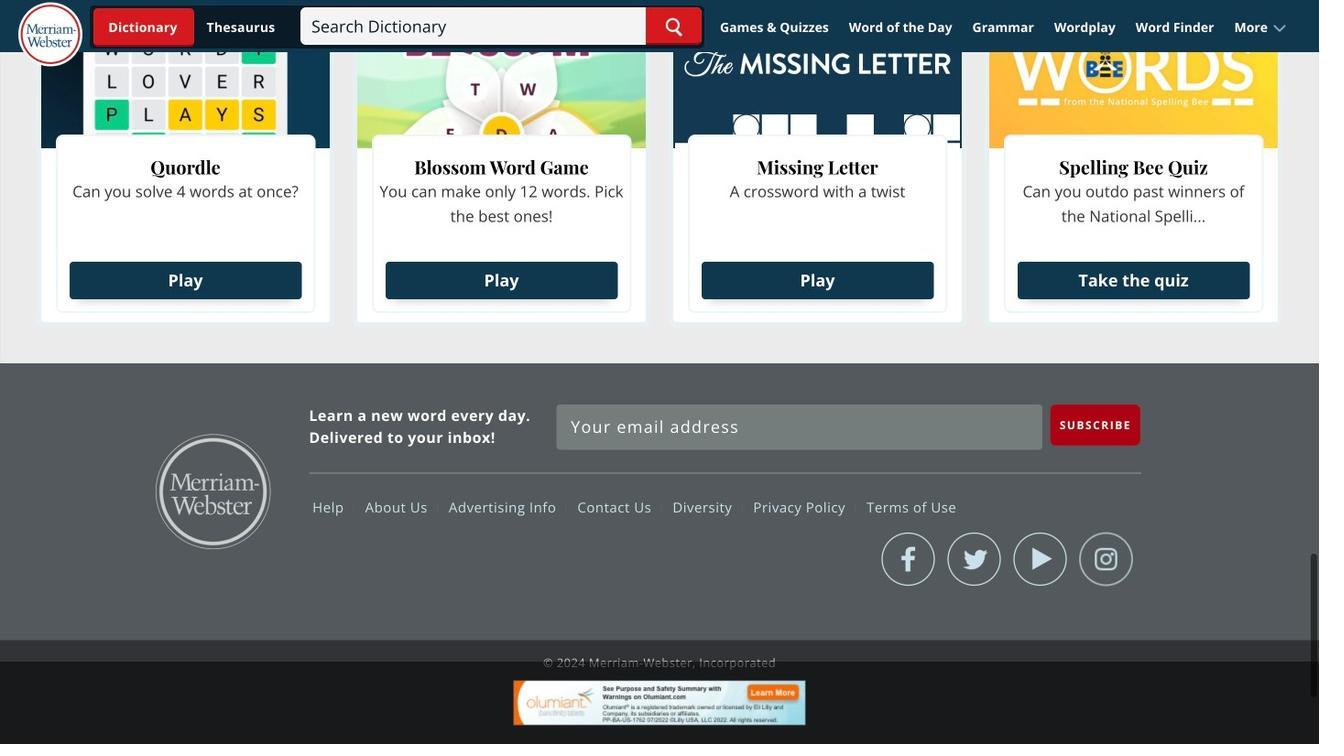 Task type: describe. For each thing, give the bounding box(es) containing it.
search word image
[[665, 18, 683, 37]]

merriam webster - established 1828 image
[[18, 2, 82, 68]]

toggle search dictionary/thesaurus image
[[94, 8, 194, 47]]

Sign up for Merriam-Webster's Word of the Day newsletter text field
[[557, 405, 1043, 451]]

play missing letter: a crossword with a twist. each of the 25 puzzle words start with a different letter of the alphabet. which letter is missing? image
[[673, 0, 962, 172]]

winning words from the national spelling bee logo image
[[990, 0, 1278, 148]]



Task type: locate. For each thing, give the bounding box(es) containing it.
advertisement element
[[513, 681, 806, 727]]

Subscribe submit
[[1051, 405, 1141, 446]]

play blossom: solve today's spelling word game by finding as many words as you can using just 7 letters. longer words score more points. image
[[357, 0, 646, 172]]

play quordle: guess all four words in a limited number of tries.  each of your guesses must be a real 5-letter word. image
[[41, 0, 330, 172]]

Search search field
[[301, 7, 702, 45]]



Task type: vqa. For each thing, say whether or not it's contained in the screenshot.
Word corresponding to Word of the Day
no



